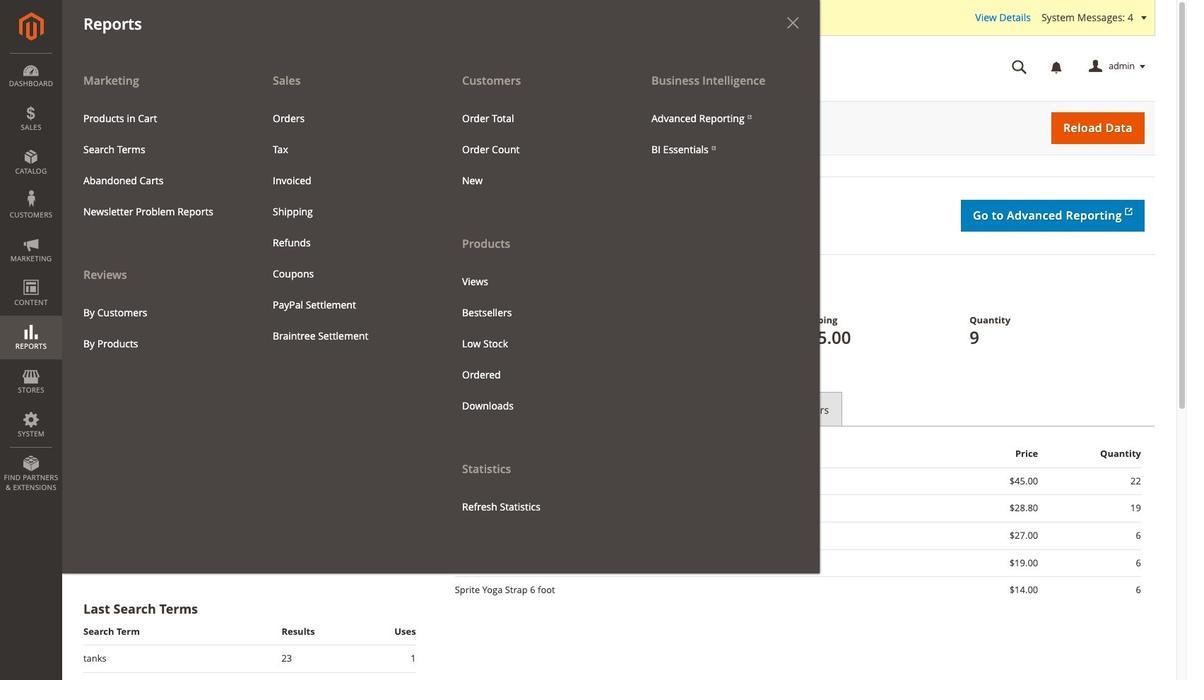 Task type: vqa. For each thing, say whether or not it's contained in the screenshot.
tab list at the bottom of the page
no



Task type: describe. For each thing, give the bounding box(es) containing it.
magento admin panel image
[[19, 12, 43, 41]]



Task type: locate. For each thing, give the bounding box(es) containing it.
menu bar
[[0, 0, 820, 574]]

menu
[[62, 65, 820, 574], [62, 65, 252, 359], [441, 65, 630, 522], [73, 103, 241, 227], [262, 103, 430, 352], [451, 103, 620, 196], [641, 103, 809, 165], [451, 266, 620, 422], [73, 297, 241, 359]]



